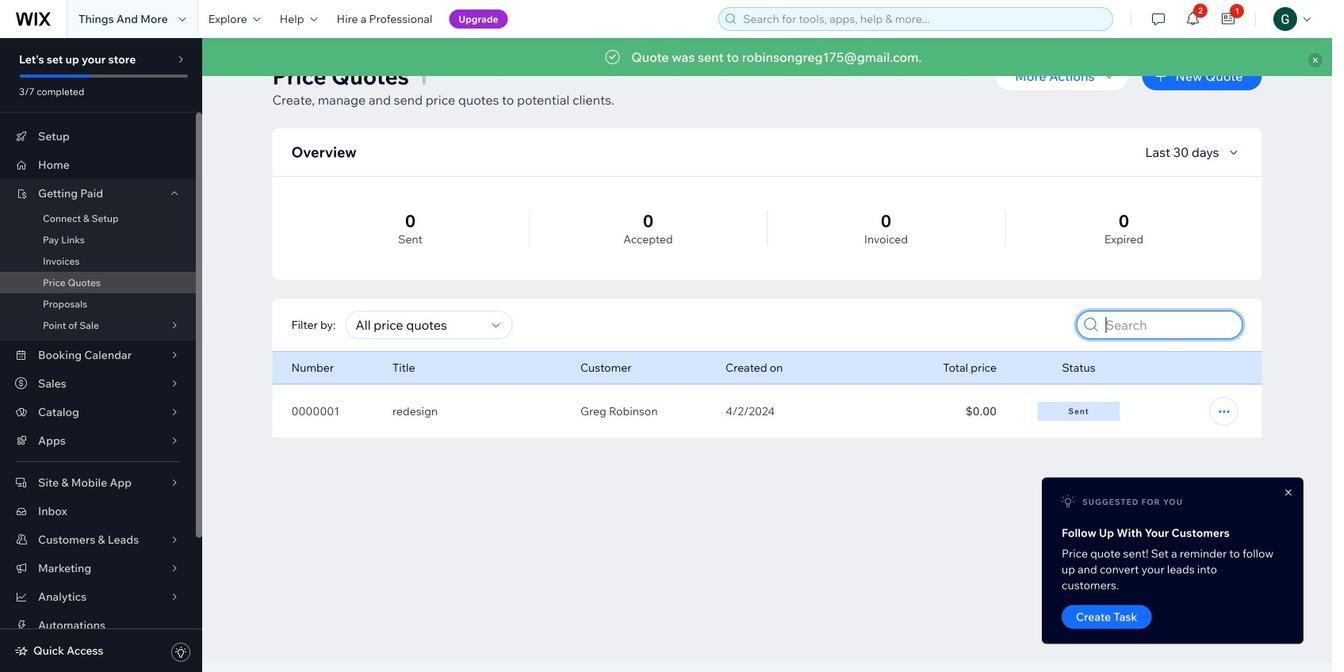 Task type: vqa. For each thing, say whether or not it's contained in the screenshot.
Test
no



Task type: describe. For each thing, give the bounding box(es) containing it.
Search field
[[1101, 312, 1238, 339]]

Search for tools, apps, help & more... field
[[738, 8, 1108, 30]]



Task type: locate. For each thing, give the bounding box(es) containing it.
sidebar element
[[0, 38, 202, 672]]

None field
[[351, 312, 487, 339]]

alert
[[202, 38, 1332, 76]]



